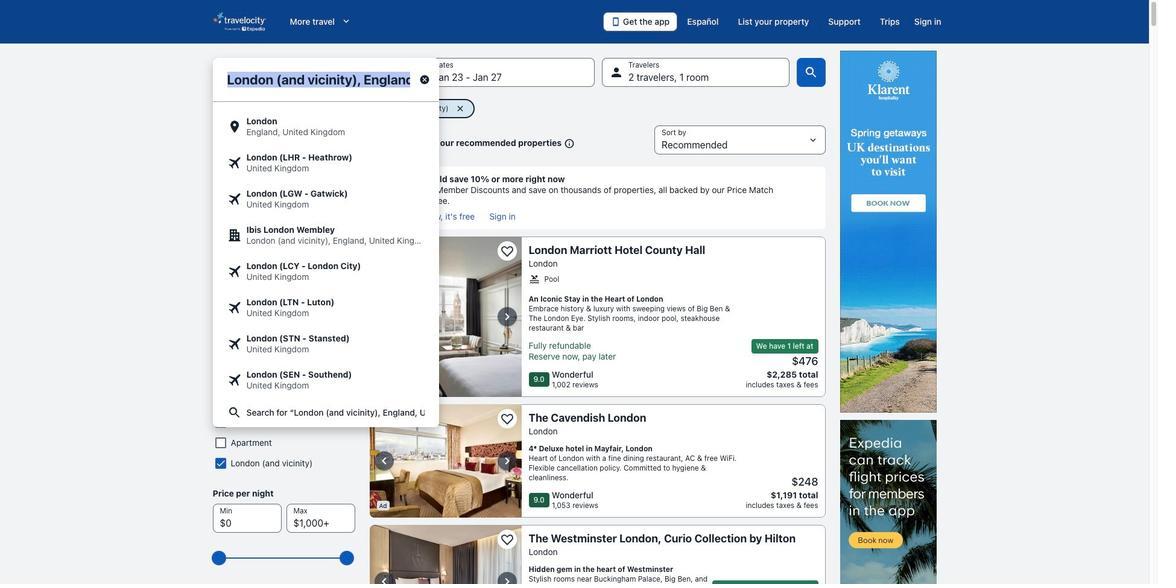 Task type: describe. For each thing, give the bounding box(es) containing it.
clear going to image
[[419, 74, 430, 85]]

Save The Cavendish London to a trip checkbox
[[498, 409, 517, 429]]

$0, Minimum, Price per night text field
[[213, 504, 282, 533]]

static map image image
[[213, 97, 355, 158]]

$0, Minimum, Price per night range field
[[220, 545, 348, 572]]

lobby image
[[370, 525, 522, 584]]

search image
[[804, 65, 819, 80]]

room image
[[370, 237, 522, 397]]

show next image for london marriott hotel county hall image
[[500, 310, 515, 324]]

$1,000 and above, Maximum, Price per night range field
[[220, 545, 348, 572]]



Task type: locate. For each thing, give the bounding box(es) containing it.
reception image
[[370, 404, 522, 518]]

small image
[[529, 274, 540, 285]]

show previous image for the westminster london, curio collection by hilton image
[[377, 575, 391, 584]]

download the app button image
[[611, 17, 621, 27]]

small image
[[562, 138, 575, 149]]

travelocity logo image
[[213, 12, 266, 31]]

Going to text field
[[213, 58, 439, 101]]

show next image for the westminster london, curio collection by hilton image
[[500, 575, 515, 584]]

Save London Marriott Hotel County Hall to a trip checkbox
[[498, 241, 517, 261]]

show next image for the cavendish london image
[[500, 454, 515, 468]]

list
[[407, 211, 819, 222]]

Save The Westminster London, Curio Collection by Hilton to a trip checkbox
[[498, 530, 517, 549]]

$1,000 and above, Maximum, Price per night text field
[[286, 504, 355, 533]]

show previous image for the cavendish london image
[[377, 454, 391, 468]]



Task type: vqa. For each thing, say whether or not it's contained in the screenshot.
Previous icon
no



